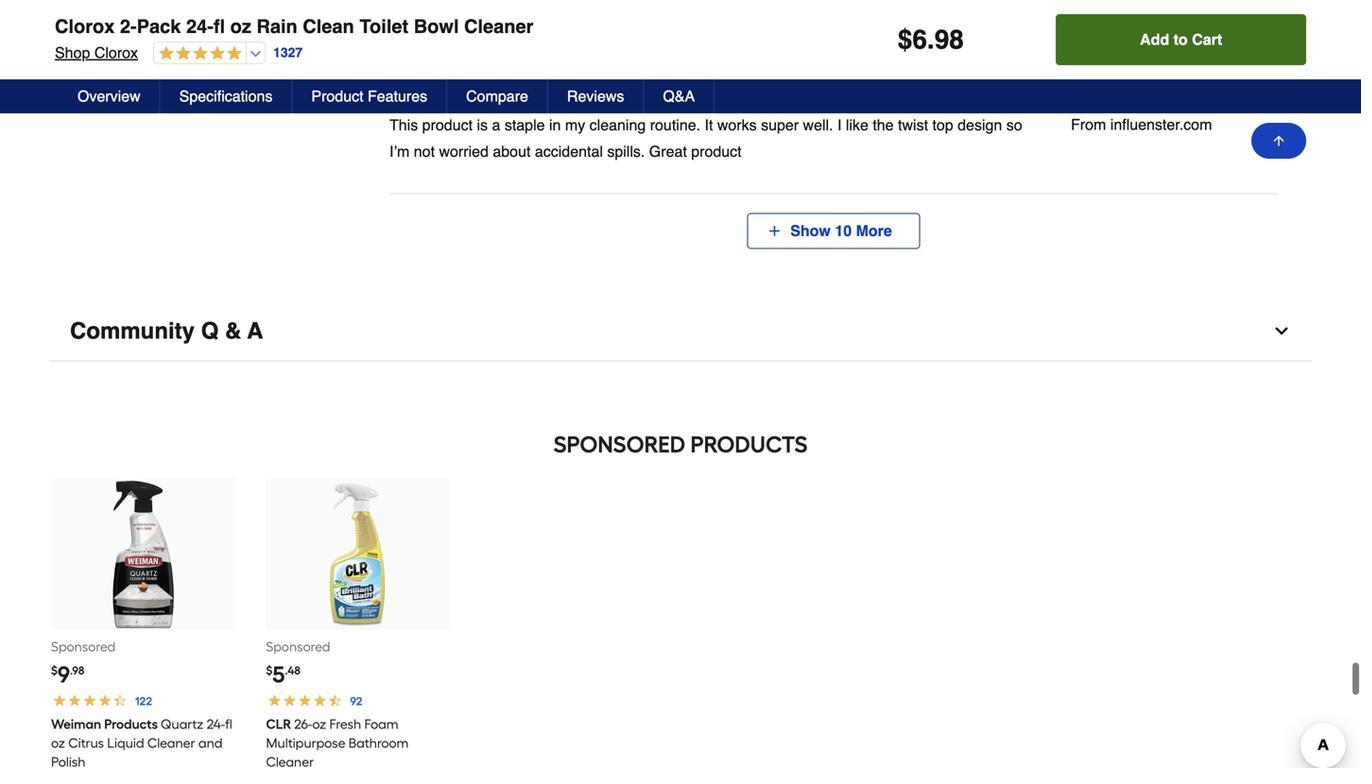 Task type: vqa. For each thing, say whether or not it's contained in the screenshot.
the 'Rugs'
no



Task type: locate. For each thing, give the bounding box(es) containing it.
reviews button
[[548, 79, 644, 113]]

product down it at top
[[691, 164, 742, 181]]

a
[[247, 339, 263, 365]]

0 horizontal spatial products
[[104, 737, 158, 754]]

specifications button
[[160, 79, 292, 113]]

southdeep products heading
[[49, 447, 1312, 485]]

clorox 2-pack 24-fl oz rain clean toilet bowl cleaner
[[55, 16, 534, 37]]

1 horizontal spatial products
[[691, 452, 808, 479]]

.
[[927, 25, 935, 55]]

fl up 4.7 stars image
[[213, 16, 225, 37]]

cleaner inside quartz 24-fl oz citrus liquid cleaner an
[[147, 756, 195, 769]]

0 vertical spatial products
[[691, 452, 808, 479]]

1 horizontal spatial oz
[[230, 16, 251, 37]]

1 horizontal spatial $
[[266, 685, 273, 699]]

products
[[691, 452, 808, 479], [104, 737, 158, 754]]

0 horizontal spatial product
[[422, 137, 473, 155]]

clorox down 2-
[[94, 44, 138, 61]]

cleaning staple
[[389, 78, 529, 100]]

this
[[389, 137, 418, 155]]

well.
[[803, 137, 833, 155]]

great
[[649, 164, 687, 181]]

weiman products
[[51, 737, 158, 754]]

quartz 24-fl oz citrus liquid cleaner an
[[51, 737, 232, 769]]

sponsored inside southdeep products 'heading'
[[554, 452, 686, 479]]

fl inside quartz 24-fl oz citrus liquid cleaner an
[[225, 737, 232, 754]]

&
[[225, 339, 241, 365]]

98
[[935, 25, 964, 55]]

$ for 5
[[266, 685, 273, 699]]

0 vertical spatial cleaner
[[464, 16, 534, 37]]

accidental
[[535, 164, 603, 181]]

0 vertical spatial fl
[[213, 16, 225, 37]]

oz up the "multipurpose"
[[312, 737, 326, 754]]

0 vertical spatial oz
[[230, 16, 251, 37]]

citrus
[[68, 756, 104, 769]]

add
[[1140, 31, 1169, 48]]

works
[[717, 137, 757, 155]]

staple up the a
[[475, 78, 529, 100]]

product features button
[[292, 79, 447, 113]]

oz inside 26-oz fresh foam multipurpose bathroo
[[312, 737, 326, 754]]

9
[[58, 682, 70, 710]]

24- right quartz
[[207, 737, 225, 754]]

2 horizontal spatial sponsored
[[554, 452, 686, 479]]

product
[[422, 137, 473, 155], [691, 164, 742, 181]]

24-
[[186, 16, 213, 37], [207, 737, 225, 754]]

2 horizontal spatial $
[[898, 25, 913, 55]]

1 vertical spatial products
[[104, 737, 158, 754]]

fl
[[213, 16, 225, 37], [225, 737, 232, 754]]

1 vertical spatial cleaner
[[147, 756, 195, 769]]

26-oz fresh foam multipurpose bathroo
[[266, 737, 408, 769]]

0 horizontal spatial cleaner
[[147, 756, 195, 769]]

is
[[477, 137, 488, 155]]

1 vertical spatial staple
[[505, 137, 545, 155]]

oz down weiman
[[51, 756, 65, 769]]

show 10 more
[[782, 243, 901, 261]]

$ 5 .48
[[266, 682, 300, 710]]

twist
[[898, 137, 928, 155]]

clorox up the shop clorox
[[55, 16, 115, 37]]

$ left .48
[[266, 685, 273, 699]]

cleaner down quartz
[[147, 756, 195, 769]]

fl right quartz
[[225, 737, 232, 754]]

compare
[[466, 87, 528, 105]]

spills.
[[607, 164, 645, 181]]

overview
[[78, 87, 141, 105]]

26-
[[294, 737, 312, 754]]

24- up 4.7 stars image
[[186, 16, 213, 37]]

$ left .98
[[51, 685, 58, 699]]

clorox
[[55, 16, 115, 37], [94, 44, 138, 61]]

0 horizontal spatial $
[[51, 685, 58, 699]]

$ inside $ 9 .98
[[51, 685, 58, 699]]

cleaner
[[464, 16, 534, 37], [147, 756, 195, 769]]

clr
[[266, 737, 291, 754]]

product up worried
[[422, 137, 473, 155]]

$
[[898, 25, 913, 55], [51, 685, 58, 699], [266, 685, 273, 699]]

liquid
[[107, 756, 144, 769]]

1 vertical spatial oz
[[312, 737, 326, 754]]

1 horizontal spatial sponsored
[[266, 660, 330, 676]]

a
[[492, 137, 500, 155]]

brookek140 october 26, 2023
[[1071, 78, 1159, 113]]

oz left the rain
[[230, 16, 251, 37]]

oz
[[230, 16, 251, 37], [312, 737, 326, 754], [51, 756, 65, 769]]

$ left '.'
[[898, 25, 913, 55]]

october
[[1071, 100, 1111, 113]]

cleaner right bowl
[[464, 16, 534, 37]]

10
[[835, 243, 852, 261]]

1 vertical spatial fl
[[225, 737, 232, 754]]

cleaning
[[389, 78, 469, 100]]

toilet
[[360, 16, 409, 37]]

sponsored
[[554, 452, 686, 479], [51, 660, 116, 676], [266, 660, 330, 676]]

2 horizontal spatial oz
[[312, 737, 326, 754]]

bowl
[[414, 16, 459, 37]]

0 vertical spatial product
[[422, 137, 473, 155]]

products for weiman products
[[104, 737, 158, 754]]

1 horizontal spatial product
[[691, 164, 742, 181]]

24- inside quartz 24-fl oz citrus liquid cleaner an
[[207, 737, 225, 754]]

$ inside $ 5 .48
[[266, 685, 273, 699]]

staple right the a
[[505, 137, 545, 155]]

5 stars image
[[389, 110, 467, 130]]

i'm
[[389, 164, 410, 181]]

clean
[[303, 16, 354, 37]]

products for sponsored products
[[691, 452, 808, 479]]

0 vertical spatial 24-
[[186, 16, 213, 37]]

0 horizontal spatial oz
[[51, 756, 65, 769]]

staple
[[475, 78, 529, 100], [505, 137, 545, 155]]

i
[[838, 137, 842, 155]]

products inside southdeep products 'heading'
[[691, 452, 808, 479]]

0 horizontal spatial sponsored
[[51, 660, 116, 676]]

1 vertical spatial 24-
[[207, 737, 225, 754]]

the
[[873, 137, 894, 155]]

to
[[1174, 31, 1188, 48]]

2 vertical spatial oz
[[51, 756, 65, 769]]



Task type: describe. For each thing, give the bounding box(es) containing it.
shop clorox
[[55, 44, 138, 61]]

my
[[565, 137, 585, 155]]

$ for 6
[[898, 25, 913, 55]]

5
[[273, 682, 285, 710]]

brookek140
[[1071, 78, 1145, 93]]

6
[[913, 25, 927, 55]]

community q & a
[[70, 339, 263, 365]]

like
[[846, 137, 869, 155]]

overview button
[[59, 79, 160, 113]]

staple inside this product is a staple in my cleaning routine. it works super well. i like the twist top design so i'm not worried about accidental spills. great product
[[505, 137, 545, 155]]

clr 26-oz fresh foam multipurpose bathroom cleaner image
[[284, 502, 432, 649]]

q&a
[[663, 87, 695, 105]]

sponsored for 9
[[51, 660, 116, 676]]

.48
[[285, 685, 300, 699]]

compare button
[[447, 79, 548, 113]]

cleaning
[[590, 137, 646, 155]]

26,
[[1115, 100, 1130, 113]]

oz inside quartz 24-fl oz citrus liquid cleaner an
[[51, 756, 65, 769]]

features
[[368, 87, 427, 105]]

plus image
[[767, 245, 782, 260]]

weiman
[[51, 737, 101, 754]]

specifications
[[179, 87, 273, 105]]

not
[[414, 164, 435, 181]]

sponsored for 5
[[266, 660, 330, 676]]

arrow up image
[[1271, 133, 1287, 148]]

top
[[932, 137, 954, 155]]

worried
[[439, 164, 489, 181]]

rain
[[257, 16, 298, 37]]

design
[[958, 137, 1002, 155]]

more
[[856, 243, 892, 261]]

community q & a button
[[49, 323, 1312, 383]]

about
[[493, 164, 531, 181]]

this product is a staple in my cleaning routine. it works super well. i like the twist top design so i'm not worried about accidental spills. great product
[[389, 137, 1022, 181]]

cart
[[1192, 31, 1222, 48]]

so
[[1006, 137, 1022, 155]]

routine.
[[650, 137, 701, 155]]

product
[[311, 87, 363, 105]]

2023
[[1133, 100, 1159, 113]]

foam
[[364, 737, 398, 754]]

shop
[[55, 44, 90, 61]]

add to cart
[[1140, 31, 1222, 48]]

show
[[790, 243, 831, 261]]

pack
[[137, 16, 181, 37]]

quartz
[[161, 737, 204, 754]]

product features
[[311, 87, 427, 105]]

community
[[70, 339, 195, 365]]

2-
[[120, 16, 137, 37]]

q
[[201, 339, 219, 365]]

weiman products quartz 24-fl oz citrus liquid cleaner and polish image
[[70, 502, 217, 649]]

$ 6 . 98
[[898, 25, 964, 55]]

.98
[[70, 685, 84, 699]]

super
[[761, 137, 799, 155]]

$ 9 .98
[[51, 682, 84, 710]]

0 vertical spatial clorox
[[55, 16, 115, 37]]

1 vertical spatial product
[[691, 164, 742, 181]]

fresh
[[329, 737, 361, 754]]

0 vertical spatial staple
[[475, 78, 529, 100]]

4.7 stars image
[[154, 45, 242, 63]]

in
[[549, 137, 561, 155]]

1327
[[273, 45, 303, 60]]

1 vertical spatial clorox
[[94, 44, 138, 61]]

reviews
[[567, 87, 624, 105]]

q&a button
[[644, 79, 715, 113]]

$ for 9
[[51, 685, 58, 699]]

sponsored products
[[554, 452, 808, 479]]

1 horizontal spatial cleaner
[[464, 16, 534, 37]]

it
[[705, 137, 713, 155]]

chevron down image
[[1272, 343, 1291, 362]]

multipurpose
[[266, 756, 345, 769]]

add to cart button
[[1056, 14, 1306, 65]]



